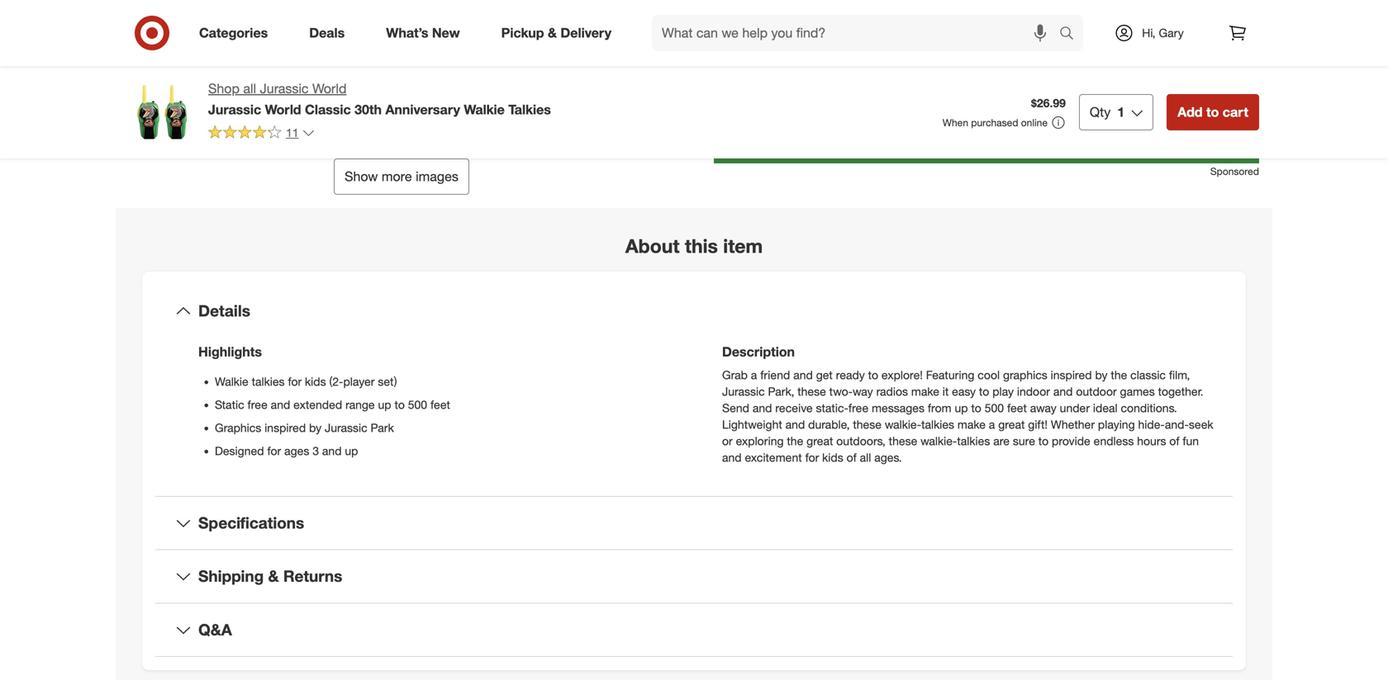 Task type: locate. For each thing, give the bounding box(es) containing it.
sponsored
[[1211, 165, 1260, 178]]

1 horizontal spatial inspired
[[1051, 368, 1092, 383]]

world up 11
[[265, 102, 301, 118]]

0 vertical spatial with
[[747, 10, 770, 24]]

ages
[[284, 444, 309, 459]]

description grab a friend and get ready to explore! featuring cool graphics inspired by the classic film, jurassic park, these two-way radios make it easy to play indoor and outdoor games together. send and receive static-free messages from up to 500 feet away under ideal conditions. lightweight and durable, these walkie-talkies make a great gift! whether playing hide-and-seek or exploring the great outdoors, these walkie-talkies are sure to provide endless hours of fun and excitement for kids of all ages.
[[722, 344, 1214, 466]]

advertisement region
[[714, 101, 1260, 164]]

1 vertical spatial of
[[847, 451, 857, 466]]

feet
[[431, 398, 450, 413], [1007, 402, 1027, 416]]

to down set)
[[395, 398, 405, 413]]

1 vertical spatial walkie
[[215, 375, 249, 390]]

to right add
[[1207, 104, 1219, 120]]

talkies down "from"
[[922, 418, 955, 432]]

walkie up static
[[215, 375, 249, 390]]

a up are
[[989, 418, 995, 432]]

search
[[1052, 27, 1092, 43]]

by inside description grab a friend and get ready to explore! featuring cool graphics inspired by the classic film, jurassic park, these two-way radios make it easy to play indoor and outdoor games together. send and receive static-free messages from up to 500 feet away under ideal conditions. lightweight and durable, these walkie-talkies make a great gift! whether playing hide-and-seek or exploring the great outdoors, these walkie-talkies are sure to provide endless hours of fun and excitement for kids of all ages.
[[1095, 368, 1108, 383]]

1 horizontal spatial free
[[849, 402, 869, 416]]

2 horizontal spatial for
[[805, 451, 819, 466]]

jurassic world classic 30th anniversary walkie talkies, 6 of 9 image
[[408, 0, 674, 146]]

endless
[[1094, 435, 1134, 449]]

categories
[[199, 25, 268, 41]]

when
[[943, 117, 969, 129]]

messages
[[872, 402, 925, 416]]

all right shop
[[243, 81, 256, 97]]

0 horizontal spatial make
[[911, 385, 940, 399]]

to down cool
[[979, 385, 990, 399]]

0 horizontal spatial walkie
[[215, 375, 249, 390]]

kids left '(2-'
[[305, 375, 326, 390]]

lightweight
[[722, 418, 782, 432]]

for up extended
[[288, 375, 302, 390]]

durable,
[[808, 418, 850, 432]]

gary
[[1159, 26, 1184, 40]]

& inside dropdown button
[[268, 567, 279, 586]]

with down pay
[[747, 63, 770, 77]]

up down easy
[[955, 402, 968, 416]]

the up excitement
[[787, 435, 804, 449]]

0 horizontal spatial &
[[268, 567, 279, 586]]

1 vertical spatial the
[[787, 435, 804, 449]]

the
[[1111, 368, 1128, 383], [787, 435, 804, 449]]

0 horizontal spatial free
[[248, 398, 268, 413]]

make down easy
[[958, 418, 986, 432]]

for down durable,
[[805, 451, 819, 466]]

walkie inside the shop all jurassic world jurassic world classic 30th anniversary walkie talkies
[[464, 102, 505, 118]]

kids down the outdoors,
[[822, 451, 844, 466]]

make left it
[[911, 385, 940, 399]]

designed
[[215, 444, 264, 459]]

image gallery element
[[129, 0, 674, 195]]

1 vertical spatial talkies
[[922, 418, 955, 432]]

deals link
[[295, 15, 365, 51]]

hide-
[[1138, 418, 1165, 432]]

add to cart button
[[1167, 94, 1260, 131]]

0 horizontal spatial kids
[[305, 375, 326, 390]]

image of jurassic world classic 30th anniversary walkie talkies image
[[129, 79, 195, 145]]

make
[[911, 385, 940, 399], [958, 418, 986, 432]]

0 horizontal spatial of
[[847, 451, 857, 466]]

1 horizontal spatial of
[[1170, 435, 1180, 449]]

1 horizontal spatial talkies
[[922, 418, 955, 432]]

online
[[1021, 117, 1048, 129]]

& for shipping
[[268, 567, 279, 586]]

these down get
[[798, 385, 826, 399]]

provide
[[1052, 435, 1091, 449]]

all down the outdoors,
[[860, 451, 871, 466]]

2 vertical spatial talkies
[[957, 435, 990, 449]]

way
[[853, 385, 873, 399]]

send
[[722, 402, 750, 416]]

great up are
[[999, 418, 1025, 432]]

it
[[943, 385, 949, 399]]

0 vertical spatial walkie
[[464, 102, 505, 118]]

great down durable,
[[807, 435, 833, 449]]

0 vertical spatial inspired
[[1051, 368, 1092, 383]]

1 horizontal spatial these
[[853, 418, 882, 432]]

for
[[288, 375, 302, 390], [267, 444, 281, 459], [805, 451, 819, 466]]

jurassic inside description grab a friend and get ready to explore! featuring cool graphics inspired by the classic film, jurassic park, these two-way radios make it easy to play indoor and outdoor games together. send and receive static-free messages from up to 500 feet away under ideal conditions. lightweight and durable, these walkie-talkies make a great gift! whether playing hide-and-seek or exploring the great outdoors, these walkie-talkies are sure to provide endless hours of fun and excitement for kids of all ages.
[[722, 385, 765, 399]]

static
[[215, 398, 244, 413]]

over left $100
[[860, 63, 882, 77]]

11 link
[[208, 125, 315, 144]]

500 right range
[[408, 398, 427, 413]]

play
[[993, 385, 1014, 399]]

a
[[751, 368, 757, 383], [989, 418, 995, 432]]

of
[[1170, 435, 1180, 449], [847, 451, 857, 466]]

0 vertical spatial world
[[312, 81, 347, 97]]

walkie- down "from"
[[921, 435, 957, 449]]

0 horizontal spatial by
[[309, 421, 322, 436]]

with up pay
[[747, 10, 770, 24]]

1 horizontal spatial &
[[548, 25, 557, 41]]

jurassic up 11
[[260, 81, 309, 97]]

1 vertical spatial great
[[807, 435, 833, 449]]

1 horizontal spatial feet
[[1007, 402, 1027, 416]]

1 horizontal spatial all
[[860, 451, 871, 466]]

& left returns
[[268, 567, 279, 586]]

these up 'ages.'
[[889, 435, 918, 449]]

0 vertical spatial great
[[999, 418, 1025, 432]]

categories link
[[185, 15, 289, 51]]

explore!
[[882, 368, 923, 383]]

world
[[312, 81, 347, 97], [265, 102, 301, 118]]

q&a button
[[155, 604, 1233, 657]]

free
[[248, 398, 268, 413], [849, 402, 869, 416]]

0 vertical spatial a
[[751, 368, 757, 383]]

0 vertical spatial talkies
[[252, 375, 285, 390]]

the up games
[[1111, 368, 1128, 383]]

1 vertical spatial by
[[309, 421, 322, 436]]

shop
[[208, 81, 240, 97]]

classic
[[1131, 368, 1166, 383]]

up for designed for ages 3 and up
[[345, 444, 358, 459]]

1 vertical spatial &
[[268, 567, 279, 586]]

film,
[[1169, 368, 1190, 383]]

& for pickup
[[548, 25, 557, 41]]

inspired inside description grab a friend and get ready to explore! featuring cool graphics inspired by the classic film, jurassic park, these two-way radios make it easy to play indoor and outdoor games together. send and receive static-free messages from up to 500 feet away under ideal conditions. lightweight and durable, these walkie-talkies make a great gift! whether playing hide-and-seek or exploring the great outdoors, these walkie-talkies are sure to provide endless hours of fun and excitement for kids of all ages.
[[1051, 368, 1092, 383]]

1 vertical spatial with
[[747, 63, 770, 77]]

gift!
[[1028, 418, 1048, 432]]

inspired up outdoor
[[1051, 368, 1092, 383]]

2 horizontal spatial up
[[955, 402, 968, 416]]

0 horizontal spatial a
[[751, 368, 757, 383]]

up up park
[[378, 398, 391, 413]]

1 vertical spatial inspired
[[265, 421, 306, 436]]

2 horizontal spatial these
[[889, 435, 918, 449]]

range
[[346, 398, 375, 413]]

inspired up designed for ages 3 and up
[[265, 421, 306, 436]]

1 horizontal spatial a
[[989, 418, 995, 432]]

pickup
[[501, 25, 544, 41]]

get
[[816, 368, 833, 383]]

by up 3
[[309, 421, 322, 436]]

0 vertical spatial make
[[911, 385, 940, 399]]

talkies
[[252, 375, 285, 390], [922, 418, 955, 432], [957, 435, 990, 449]]

1 vertical spatial all
[[860, 451, 871, 466]]

up right 3
[[345, 444, 358, 459]]

1 horizontal spatial for
[[288, 375, 302, 390]]

for left ages
[[267, 444, 281, 459]]

jurassic up "send"
[[722, 385, 765, 399]]

free down way on the bottom of the page
[[849, 402, 869, 416]]

walkie-
[[885, 418, 922, 432], [921, 435, 957, 449]]

to down easy
[[971, 402, 982, 416]]

over up affirm
[[774, 44, 801, 60]]

jurassic
[[260, 81, 309, 97], [208, 102, 261, 118], [722, 385, 765, 399], [325, 421, 367, 436]]

to down gift!
[[1039, 435, 1049, 449]]

1 horizontal spatial over
[[860, 63, 882, 77]]

set)
[[378, 375, 397, 390]]

inspired
[[1051, 368, 1092, 383], [265, 421, 306, 436]]

talkies down highlights on the left bottom of page
[[252, 375, 285, 390]]

free right static
[[248, 398, 268, 413]]

walkie left talkies
[[464, 102, 505, 118]]

specifications button
[[155, 497, 1233, 550]]

& right pickup
[[548, 25, 557, 41]]

1 vertical spatial kids
[[822, 451, 844, 466]]

cart
[[1223, 104, 1249, 120]]

1 vertical spatial walkie-
[[921, 435, 957, 449]]

qty
[[1090, 104, 1111, 120]]

1 horizontal spatial 500
[[985, 402, 1004, 416]]

when purchased online
[[943, 117, 1048, 129]]

feet down play
[[1007, 402, 1027, 416]]

and
[[794, 368, 813, 383], [1054, 385, 1073, 399], [271, 398, 290, 413], [753, 402, 772, 416], [786, 418, 805, 432], [322, 444, 342, 459], [722, 451, 742, 466]]

free inside description grab a friend and get ready to explore! featuring cool graphics inspired by the classic film, jurassic park, these two-way radios make it easy to play indoor and outdoor games together. send and receive static-free messages from up to 500 feet away under ideal conditions. lightweight and durable, these walkie-talkies make a great gift! whether playing hide-and-seek or exploring the great outdoors, these walkie-talkies are sure to provide endless hours of fun and excitement for kids of all ages.
[[849, 402, 869, 416]]

0 vertical spatial &
[[548, 25, 557, 41]]

0 vertical spatial by
[[1095, 368, 1108, 383]]

by up outdoor
[[1095, 368, 1108, 383]]

of left the fun
[[1170, 435, 1180, 449]]

these up the outdoors,
[[853, 418, 882, 432]]

1 vertical spatial world
[[265, 102, 301, 118]]

1 horizontal spatial up
[[378, 398, 391, 413]]

0 horizontal spatial over
[[774, 44, 801, 60]]

what's new
[[386, 25, 460, 41]]

0 vertical spatial all
[[243, 81, 256, 97]]

1 horizontal spatial the
[[1111, 368, 1128, 383]]

0 vertical spatial these
[[798, 385, 826, 399]]

and down or on the bottom of page
[[722, 451, 742, 466]]

2 with from the top
[[747, 63, 770, 77]]

kids inside description grab a friend and get ready to explore! featuring cool graphics inspired by the classic film, jurassic park, these two-way radios make it easy to play indoor and outdoor games together. send and receive static-free messages from up to 500 feet away under ideal conditions. lightweight and durable, these walkie-talkies make a great gift! whether playing hide-and-seek or exploring the great outdoors, these walkie-talkies are sure to provide endless hours of fun and excitement for kids of all ages.
[[822, 451, 844, 466]]

0 vertical spatial of
[[1170, 435, 1180, 449]]

feet right range
[[431, 398, 450, 413]]

talkies left are
[[957, 435, 990, 449]]

1 horizontal spatial kids
[[822, 451, 844, 466]]

0 horizontal spatial world
[[265, 102, 301, 118]]

1 horizontal spatial world
[[312, 81, 347, 97]]

2 vertical spatial these
[[889, 435, 918, 449]]

designed for ages 3 and up
[[215, 444, 358, 459]]

pickup & delivery
[[501, 25, 612, 41]]

0 horizontal spatial the
[[787, 435, 804, 449]]

a right grab
[[751, 368, 757, 383]]

walkie
[[464, 102, 505, 118], [215, 375, 249, 390]]

0 horizontal spatial all
[[243, 81, 256, 97]]

show more images button
[[334, 159, 469, 195]]

500 down play
[[985, 402, 1004, 416]]

and left get
[[794, 368, 813, 383]]

1 horizontal spatial walkie
[[464, 102, 505, 118]]

of down the outdoors,
[[847, 451, 857, 466]]

1 horizontal spatial by
[[1095, 368, 1108, 383]]

world up classic
[[312, 81, 347, 97]]

static free and extended range up to 500 feet
[[215, 398, 450, 413]]

0 horizontal spatial up
[[345, 444, 358, 459]]

$26.99
[[1031, 96, 1066, 110]]

shipping & returns button
[[155, 551, 1233, 604]]

500
[[408, 398, 427, 413], [985, 402, 1004, 416]]

walkie- down messages
[[885, 418, 922, 432]]

0 vertical spatial walkie-
[[885, 418, 922, 432]]

What can we help you find? suggestions appear below search field
[[652, 15, 1064, 51]]

radios
[[877, 385, 908, 399]]

1 horizontal spatial make
[[958, 418, 986, 432]]

purchased
[[971, 117, 1019, 129]]

great
[[999, 418, 1025, 432], [807, 435, 833, 449]]

returns
[[283, 567, 342, 586]]



Task type: describe. For each thing, give the bounding box(es) containing it.
to up way on the bottom of the page
[[868, 368, 879, 383]]

easy
[[952, 385, 976, 399]]

walkie talkies for kids (2-player set)
[[215, 375, 397, 390]]

what's
[[386, 25, 428, 41]]

classic
[[305, 102, 351, 118]]

deals
[[309, 25, 345, 41]]

1 vertical spatial over
[[860, 63, 882, 77]]

time
[[805, 44, 832, 60]]

pay over time with affirm on orders over $100
[[747, 44, 910, 77]]

ideal
[[1093, 402, 1118, 416]]

up inside description grab a friend and get ready to explore! featuring cool graphics inspired by the classic film, jurassic park, these two-way radios make it easy to play indoor and outdoor games together. send and receive static-free messages from up to 500 feet away under ideal conditions. lightweight and durable, these walkie-talkies make a great gift! whether playing hide-and-seek or exploring the great outdoors, these walkie-talkies are sure to provide endless hours of fun and excitement for kids of all ages.
[[955, 402, 968, 416]]

on
[[807, 63, 820, 77]]

details
[[198, 302, 250, 321]]

graphics
[[1003, 368, 1048, 383]]

2 horizontal spatial talkies
[[957, 435, 990, 449]]

1 with from the top
[[747, 10, 770, 24]]

up for static free and extended range up to 500 feet
[[378, 398, 391, 413]]

indoor
[[1017, 385, 1050, 399]]

and up graphics inspired by jurassic park
[[271, 398, 290, 413]]

feet inside description grab a friend and get ready to explore! featuring cool graphics inspired by the classic film, jurassic park, these two-way radios make it easy to play indoor and outdoor games together. send and receive static-free messages from up to 500 feet away under ideal conditions. lightweight and durable, these walkie-talkies make a great gift! whether playing hide-and-seek or exploring the great outdoors, these walkie-talkies are sure to provide endless hours of fun and excitement for kids of all ages.
[[1007, 402, 1027, 416]]

500 inside description grab a friend and get ready to explore! featuring cool graphics inspired by the classic film, jurassic park, these two-way radios make it easy to play indoor and outdoor games together. send and receive static-free messages from up to 500 feet away under ideal conditions. lightweight and durable, these walkie-talkies make a great gift! whether playing hide-and-seek or exploring the great outdoors, these walkie-talkies are sure to provide endless hours of fun and excitement for kids of all ages.
[[985, 402, 1004, 416]]

to inside add to cart button
[[1207, 104, 1219, 120]]

$100
[[885, 63, 910, 77]]

1 horizontal spatial great
[[999, 418, 1025, 432]]

new
[[432, 25, 460, 41]]

and right 3
[[322, 444, 342, 459]]

and up lightweight
[[753, 402, 772, 416]]

player
[[343, 375, 375, 390]]

1
[[1118, 104, 1125, 120]]

highlights
[[198, 344, 262, 361]]

and up under
[[1054, 385, 1073, 399]]

hi,
[[1142, 26, 1156, 40]]

show more images
[[345, 169, 459, 185]]

for inside description grab a friend and get ready to explore! featuring cool graphics inspired by the classic film, jurassic park, these two-way radios make it easy to play indoor and outdoor games together. send and receive static-free messages from up to 500 feet away under ideal conditions. lightweight and durable, these walkie-talkies make a great gift! whether playing hide-and-seek or exploring the great outdoors, these walkie-talkies are sure to provide endless hours of fun and excitement for kids of all ages.
[[805, 451, 819, 466]]

hours
[[1137, 435, 1167, 449]]

more
[[382, 169, 412, 185]]

cool
[[978, 368, 1000, 383]]

or
[[722, 435, 733, 449]]

images
[[416, 169, 459, 185]]

away
[[1030, 402, 1057, 416]]

featuring
[[926, 368, 975, 383]]

affirm
[[773, 63, 804, 77]]

excitement
[[745, 451, 802, 466]]

extended
[[294, 398, 342, 413]]

q&a
[[198, 621, 232, 640]]

delivery
[[561, 25, 612, 41]]

description
[[722, 344, 795, 361]]

pickup & delivery link
[[487, 15, 632, 51]]

seek
[[1189, 418, 1214, 432]]

shop all jurassic world jurassic world classic 30th anniversary walkie talkies
[[208, 81, 551, 118]]

(2-
[[329, 375, 343, 390]]

outdoors,
[[837, 435, 886, 449]]

0 horizontal spatial inspired
[[265, 421, 306, 436]]

shipping & returns
[[198, 567, 342, 586]]

add to cart
[[1178, 104, 1249, 120]]

jurassic down shop
[[208, 102, 261, 118]]

0 horizontal spatial talkies
[[252, 375, 285, 390]]

jurassic world classic 30th anniversary walkie talkies, 5 of 9 image
[[129, 0, 395, 146]]

whether
[[1051, 418, 1095, 432]]

with inside pay over time with affirm on orders over $100
[[747, 63, 770, 77]]

exploring
[[736, 435, 784, 449]]

1 vertical spatial these
[[853, 418, 882, 432]]

receive
[[776, 402, 813, 416]]

ages.
[[875, 451, 902, 466]]

show
[[345, 169, 378, 185]]

anniversary
[[386, 102, 460, 118]]

ready
[[836, 368, 865, 383]]

qty 1
[[1090, 104, 1125, 120]]

fun
[[1183, 435, 1199, 449]]

what's new link
[[372, 15, 481, 51]]

all inside description grab a friend and get ready to explore! featuring cool graphics inspired by the classic film, jurassic park, these two-way radios make it easy to play indoor and outdoor games together. send and receive static-free messages from up to 500 feet away under ideal conditions. lightweight and durable, these walkie-talkies make a great gift! whether playing hide-and-seek or exploring the great outdoors, these walkie-talkies are sure to provide endless hours of fun and excitement for kids of all ages.
[[860, 451, 871, 466]]

0 vertical spatial the
[[1111, 368, 1128, 383]]

0 horizontal spatial for
[[267, 444, 281, 459]]

0 horizontal spatial feet
[[431, 398, 450, 413]]

hi, gary
[[1142, 26, 1184, 40]]

with redcard
[[747, 10, 820, 24]]

0 vertical spatial over
[[774, 44, 801, 60]]

0 horizontal spatial these
[[798, 385, 826, 399]]

sure
[[1013, 435, 1035, 449]]

pay
[[747, 44, 770, 60]]

add
[[1178, 104, 1203, 120]]

1 vertical spatial make
[[958, 418, 986, 432]]

orders
[[823, 63, 857, 77]]

this
[[685, 235, 718, 258]]

all inside the shop all jurassic world jurassic world classic 30th anniversary walkie talkies
[[243, 81, 256, 97]]

together.
[[1158, 385, 1204, 399]]

static-
[[816, 402, 849, 416]]

graphics inspired by jurassic park
[[215, 421, 394, 436]]

1 vertical spatial a
[[989, 418, 995, 432]]

from
[[928, 402, 952, 416]]

30th
[[355, 102, 382, 118]]

grab
[[722, 368, 748, 383]]

0 horizontal spatial great
[[807, 435, 833, 449]]

are
[[994, 435, 1010, 449]]

about this item
[[626, 235, 763, 258]]

playing
[[1098, 418, 1135, 432]]

0 horizontal spatial 500
[[408, 398, 427, 413]]

two-
[[829, 385, 853, 399]]

shipping
[[198, 567, 264, 586]]

details button
[[155, 285, 1233, 338]]

park,
[[768, 385, 795, 399]]

and-
[[1165, 418, 1189, 432]]

0 vertical spatial kids
[[305, 375, 326, 390]]

search button
[[1052, 15, 1092, 55]]

and down receive
[[786, 418, 805, 432]]

jurassic down static free and extended range up to 500 feet
[[325, 421, 367, 436]]



Task type: vqa. For each thing, say whether or not it's contained in the screenshot.
30th at the top left of the page
yes



